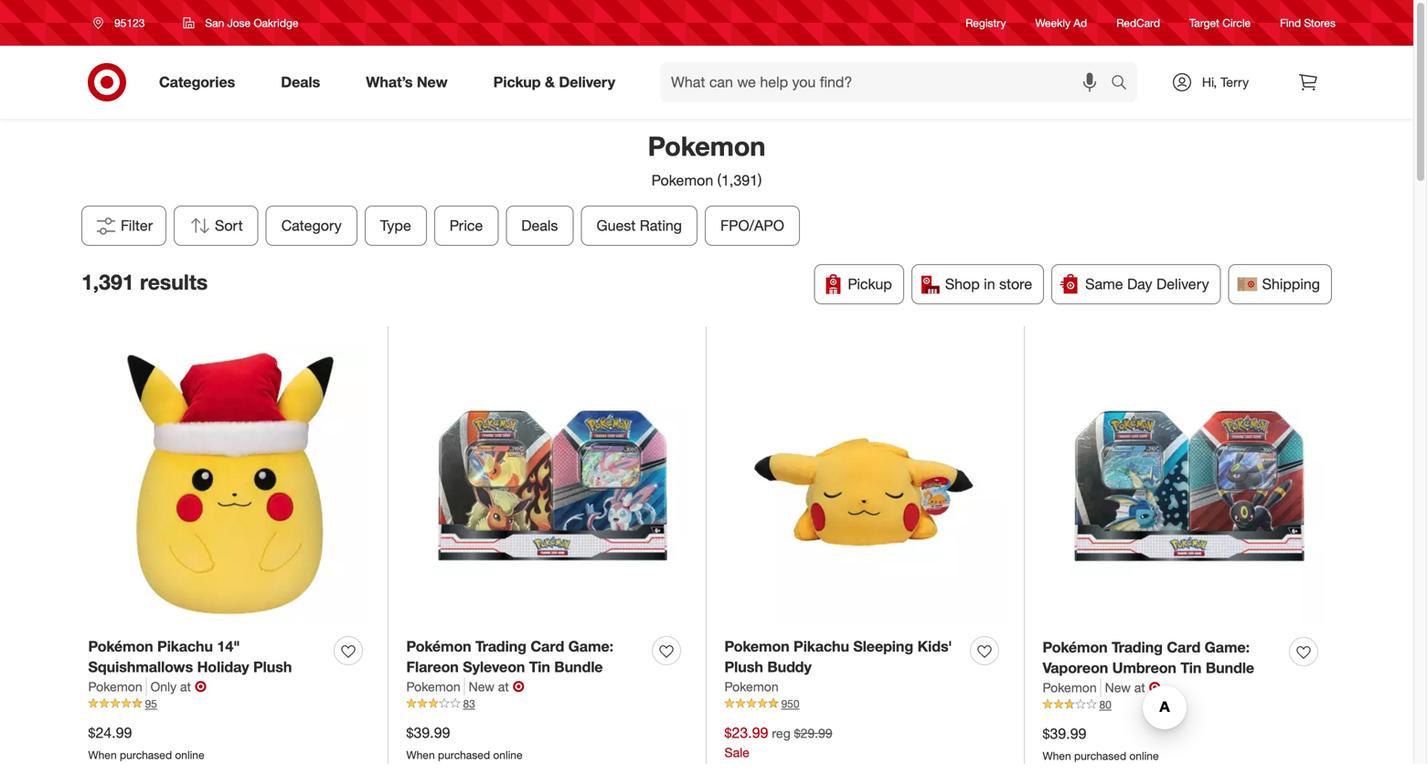 Task type: locate. For each thing, give the bounding box(es) containing it.
purchased
[[120, 748, 172, 762], [438, 748, 490, 762], [1074, 749, 1127, 763]]

categories
[[159, 73, 235, 91]]

pokemon up buddy
[[725, 638, 790, 655]]

bundle for pokémon trading card game: flareon syleveon tin bundle
[[554, 659, 603, 676]]

tin up 80 link
[[1181, 659, 1202, 677]]

1 horizontal spatial card
[[1167, 639, 1201, 656]]

pokemon link down 'vaporeon' on the bottom right of page
[[1043, 679, 1101, 697]]

1 horizontal spatial when
[[406, 748, 435, 762]]

rating
[[640, 217, 682, 234]]

pokémon up flareon
[[406, 638, 471, 655]]

0 vertical spatial pickup
[[493, 73, 541, 91]]

0 horizontal spatial deals
[[281, 73, 320, 91]]

tin up 83 link
[[529, 659, 550, 676]]

pokemon new at ¬
[[406, 678, 525, 696], [1043, 679, 1161, 697]]

2 horizontal spatial at
[[1135, 680, 1145, 696]]

online for holiday
[[175, 748, 204, 762]]

$39.99 down flareon
[[406, 724, 450, 742]]

95123
[[114, 16, 145, 30]]

deals inside button
[[522, 217, 558, 234]]

online
[[175, 748, 204, 762], [493, 748, 523, 762], [1130, 749, 1159, 763]]

bundle up 83 link
[[554, 659, 603, 676]]

$39.99 down 'vaporeon' on the bottom right of page
[[1043, 725, 1087, 743]]

purchased for flareon
[[438, 748, 490, 762]]

0 horizontal spatial pokémon
[[88, 638, 153, 655]]

1 horizontal spatial trading
[[1112, 639, 1163, 656]]

¬ down pokémon trading card game: flareon syleveon tin bundle
[[513, 678, 525, 696]]

0 horizontal spatial plush
[[253, 659, 292, 676]]

game: inside the pokémon trading card game: vaporeon umbreon tin bundle
[[1205, 639, 1250, 656]]

0 horizontal spatial ¬
[[195, 678, 207, 696]]

pokemon link for pokémon trading card game: flareon syleveon tin bundle
[[406, 678, 465, 696]]

1 pikachu from the left
[[157, 638, 213, 655]]

pokemon link down squishmallows
[[88, 678, 147, 696]]

¬ for umbreon
[[1149, 679, 1161, 697]]

game:
[[568, 638, 614, 655], [1205, 639, 1250, 656]]

when inside $24.99 when purchased online
[[88, 748, 117, 762]]

pokémon trading card game: flareon syleveon tin bundle link
[[406, 636, 645, 678]]

bundle inside the pokémon trading card game: vaporeon umbreon tin bundle
[[1206, 659, 1255, 677]]

at down umbreon
[[1135, 680, 1145, 696]]

pokemon pikachu sleeping kids' plush buddy link
[[725, 636, 963, 678]]

sort button
[[174, 206, 259, 246]]

pokémon for pokémon trading card game: flareon syleveon tin bundle
[[406, 638, 471, 655]]

new right what's at top left
[[417, 73, 448, 91]]

bundle
[[554, 659, 603, 676], [1206, 659, 1255, 677]]

0 horizontal spatial $39.99 when purchased online
[[406, 724, 523, 762]]

pokémon for pokémon pikachu 14" squishmallows holiday plush
[[88, 638, 153, 655]]

1 horizontal spatial purchased
[[438, 748, 490, 762]]

new for pokémon trading card game: flareon syleveon tin bundle
[[469, 679, 495, 695]]

at down syleveon
[[498, 679, 509, 695]]

What can we help you find? suggestions appear below search field
[[660, 62, 1116, 102]]

plush right "holiday"
[[253, 659, 292, 676]]

pokémon pikachu 14" squishmallows holiday plush
[[88, 638, 292, 676]]

in
[[984, 275, 995, 293]]

1 horizontal spatial at
[[498, 679, 509, 695]]

game: for pokémon trading card game: flareon syleveon tin bundle
[[568, 638, 614, 655]]

2 plush from the left
[[725, 659, 763, 676]]

2 horizontal spatial new
[[1105, 680, 1131, 696]]

shipping button
[[1229, 264, 1332, 304]]

fpo/apo button
[[705, 206, 800, 246]]

1 horizontal spatial pokémon
[[406, 638, 471, 655]]

pokemon link
[[88, 678, 147, 696], [406, 678, 465, 696], [725, 678, 779, 696], [1043, 679, 1101, 697]]

pokemon down squishmallows
[[88, 679, 142, 695]]

results
[[140, 269, 208, 295]]

weekly ad link
[[1036, 15, 1087, 31]]

card inside the pokémon trading card game: vaporeon umbreon tin bundle
[[1167, 639, 1201, 656]]

pikachu up "holiday"
[[157, 638, 213, 655]]

1 horizontal spatial tin
[[1181, 659, 1202, 677]]

when down '$24.99'
[[88, 748, 117, 762]]

$39.99 for pokémon trading card game: flareon syleveon tin bundle
[[406, 724, 450, 742]]

1 vertical spatial deals
[[522, 217, 558, 234]]

pikachu inside pokemon pikachu sleeping kids' plush buddy
[[794, 638, 849, 655]]

pokemon link down buddy
[[725, 678, 779, 696]]

pokémon up 'vaporeon' on the bottom right of page
[[1043, 639, 1108, 656]]

day
[[1127, 275, 1153, 293]]

0 horizontal spatial at
[[180, 679, 191, 695]]

pokémon inside the pokémon trading card game: vaporeon umbreon tin bundle
[[1043, 639, 1108, 656]]

pokemon pokemon (1,391)
[[648, 130, 766, 189]]

same day delivery button
[[1052, 264, 1221, 304]]

¬ down umbreon
[[1149, 679, 1161, 697]]

pickup inside pickup & delivery link
[[493, 73, 541, 91]]

0 vertical spatial deals
[[281, 73, 320, 91]]

plush inside pokemon pikachu sleeping kids' plush buddy
[[725, 659, 763, 676]]

tin inside pokémon trading card game: flareon syleveon tin bundle
[[529, 659, 550, 676]]

pickup for pickup & delivery
[[493, 73, 541, 91]]

card up 83 link
[[531, 638, 564, 655]]

tin for umbreon
[[1181, 659, 1202, 677]]

$39.99 when purchased online for vaporeon
[[1043, 725, 1159, 763]]

pokemon new at ¬ up 80
[[1043, 679, 1161, 697]]

0 horizontal spatial game:
[[568, 638, 614, 655]]

online inside $24.99 when purchased online
[[175, 748, 204, 762]]

1 horizontal spatial delivery
[[1157, 275, 1209, 293]]

1 horizontal spatial $39.99 when purchased online
[[1043, 725, 1159, 763]]

pokémon inside pokémon trading card game: flareon syleveon tin bundle
[[406, 638, 471, 655]]

14"
[[217, 638, 240, 655]]

at inside "pokemon only at ¬"
[[180, 679, 191, 695]]

online for vaporeon
[[1130, 749, 1159, 763]]

new for pokémon trading card game: vaporeon umbreon tin bundle
[[1105, 680, 1131, 696]]

2 horizontal spatial ¬
[[1149, 679, 1161, 697]]

1 horizontal spatial ¬
[[513, 678, 525, 696]]

$39.99 when purchased online down 83
[[406, 724, 523, 762]]

pokémon up squishmallows
[[88, 638, 153, 655]]

purchased inside $24.99 when purchased online
[[120, 748, 172, 762]]

0 horizontal spatial pikachu
[[157, 638, 213, 655]]

pokemon pikachu sleeping kids' plush buddy image
[[725, 344, 1006, 626], [725, 344, 1006, 626]]

trading inside pokémon trading card game: flareon syleveon tin bundle
[[475, 638, 527, 655]]

0 horizontal spatial tin
[[529, 659, 550, 676]]

bundle inside pokémon trading card game: flareon syleveon tin bundle
[[554, 659, 603, 676]]

new
[[417, 73, 448, 91], [469, 679, 495, 695], [1105, 680, 1131, 696]]

trading up umbreon
[[1112, 639, 1163, 656]]

deals button
[[506, 206, 574, 246]]

pokémon
[[88, 638, 153, 655], [406, 638, 471, 655], [1043, 639, 1108, 656]]

¬
[[195, 678, 207, 696], [513, 678, 525, 696], [1149, 679, 1161, 697]]

hi, terry
[[1202, 74, 1249, 90]]

pokémon inside pokémon pikachu 14" squishmallows holiday plush
[[88, 638, 153, 655]]

0 horizontal spatial online
[[175, 748, 204, 762]]

card
[[531, 638, 564, 655], [1167, 639, 1201, 656]]

$24.99 when purchased online
[[88, 724, 204, 762]]

card for umbreon
[[1167, 639, 1201, 656]]

tin inside the pokémon trading card game: vaporeon umbreon tin bundle
[[1181, 659, 1202, 677]]

pikachu up buddy
[[794, 638, 849, 655]]

vaporeon
[[1043, 659, 1108, 677]]

new up 80
[[1105, 680, 1131, 696]]

when down 'vaporeon' on the bottom right of page
[[1043, 749, 1071, 763]]

find stores link
[[1280, 15, 1336, 31]]

0 horizontal spatial trading
[[475, 638, 527, 655]]

¬ down "holiday"
[[195, 678, 207, 696]]

delivery right day
[[1157, 275, 1209, 293]]

when down flareon
[[406, 748, 435, 762]]

card for syleveon
[[531, 638, 564, 655]]

0 horizontal spatial pickup
[[493, 73, 541, 91]]

find
[[1280, 16, 1301, 30]]

1 horizontal spatial game:
[[1205, 639, 1250, 656]]

category button
[[266, 206, 357, 246]]

0 horizontal spatial delivery
[[559, 73, 615, 91]]

$29.99
[[794, 726, 833, 742]]

pickup for pickup
[[848, 275, 892, 293]]

purchased down 80
[[1074, 749, 1127, 763]]

pikachu
[[157, 638, 213, 655], [794, 638, 849, 655]]

0 horizontal spatial purchased
[[120, 748, 172, 762]]

pokemon down flareon
[[406, 679, 460, 695]]

pickup
[[493, 73, 541, 91], [848, 275, 892, 293]]

pokemon inside pokemon pikachu sleeping kids' plush buddy
[[725, 638, 790, 655]]

trading up syleveon
[[475, 638, 527, 655]]

1 horizontal spatial new
[[469, 679, 495, 695]]

tin
[[529, 659, 550, 676], [1181, 659, 1202, 677]]

online down 80 link
[[1130, 749, 1159, 763]]

0 vertical spatial delivery
[[559, 73, 615, 91]]

pokemon link down flareon
[[406, 678, 465, 696]]

pokémon trading card game: vaporeon umbreon tin bundle image
[[1043, 344, 1325, 627], [1043, 344, 1325, 627]]

pokemon
[[648, 130, 766, 162], [652, 171, 713, 189], [725, 638, 790, 655], [88, 679, 142, 695], [406, 679, 460, 695], [725, 679, 779, 695], [1043, 680, 1097, 696]]

pokémon pikachu 14" squishmallows holiday plush image
[[88, 344, 370, 626], [88, 344, 370, 626]]

hi,
[[1202, 74, 1217, 90]]

online down the 95 link
[[175, 748, 204, 762]]

same
[[1086, 275, 1123, 293]]

at right only
[[180, 679, 191, 695]]

2 horizontal spatial pokémon
[[1043, 639, 1108, 656]]

1 vertical spatial delivery
[[1157, 275, 1209, 293]]

trading for umbreon
[[1112, 639, 1163, 656]]

pokemon pikachu sleeping kids' plush buddy
[[725, 638, 952, 676]]

1 plush from the left
[[253, 659, 292, 676]]

pokemon inside pokemon pokemon (1,391)
[[652, 171, 713, 189]]

1,391
[[81, 269, 134, 295]]

trading
[[475, 638, 527, 655], [1112, 639, 1163, 656]]

pikachu inside pokémon pikachu 14" squishmallows holiday plush
[[157, 638, 213, 655]]

1 horizontal spatial pikachu
[[794, 638, 849, 655]]

plush left buddy
[[725, 659, 763, 676]]

online down 83 link
[[493, 748, 523, 762]]

jose
[[227, 16, 251, 30]]

san
[[205, 16, 224, 30]]

pickup & delivery link
[[478, 62, 638, 102]]

1 vertical spatial pickup
[[848, 275, 892, 293]]

pokémon trading card game: flareon syleveon tin bundle image
[[406, 344, 688, 626], [406, 344, 688, 626]]

1 horizontal spatial pickup
[[848, 275, 892, 293]]

pikachu for pokémon
[[157, 638, 213, 655]]

2 pikachu from the left
[[794, 638, 849, 655]]

1 horizontal spatial online
[[493, 748, 523, 762]]

pickup button
[[814, 264, 904, 304]]

deals down oakridge
[[281, 73, 320, 91]]

$23.99
[[725, 724, 768, 742]]

1 horizontal spatial deals
[[522, 217, 558, 234]]

1 horizontal spatial pokemon new at ¬
[[1043, 679, 1161, 697]]

tin for syleveon
[[529, 659, 550, 676]]

pickup inside pickup button
[[848, 275, 892, 293]]

purchased down 83
[[438, 748, 490, 762]]

1 horizontal spatial plush
[[725, 659, 763, 676]]

950 link
[[725, 696, 1006, 712]]

game: up 80 link
[[1205, 639, 1250, 656]]

deals right price
[[522, 217, 558, 234]]

0 horizontal spatial pokemon new at ¬
[[406, 678, 525, 696]]

0 horizontal spatial $39.99
[[406, 724, 450, 742]]

oakridge
[[254, 16, 298, 30]]

purchased down '$24.99'
[[120, 748, 172, 762]]

purchased for vaporeon
[[1074, 749, 1127, 763]]

category
[[281, 217, 342, 234]]

2 horizontal spatial purchased
[[1074, 749, 1127, 763]]

store
[[999, 275, 1032, 293]]

guest rating button
[[581, 206, 698, 246]]

at
[[180, 679, 191, 695], [498, 679, 509, 695], [1135, 680, 1145, 696]]

card inside pokémon trading card game: flareon syleveon tin bundle
[[531, 638, 564, 655]]

1 horizontal spatial bundle
[[1206, 659, 1255, 677]]

target
[[1190, 16, 1220, 30]]

new up 83
[[469, 679, 495, 695]]

2 horizontal spatial when
[[1043, 749, 1071, 763]]

when for pokémon trading card game: flareon syleveon tin bundle
[[406, 748, 435, 762]]

1 horizontal spatial $39.99
[[1043, 725, 1087, 743]]

1,391 results
[[81, 269, 208, 295]]

delivery for pickup & delivery
[[559, 73, 615, 91]]

at for flareon
[[498, 679, 509, 695]]

circle
[[1223, 16, 1251, 30]]

card up umbreon
[[1167, 639, 1201, 656]]

$39.99 when purchased online down 80
[[1043, 725, 1159, 763]]

filter button
[[81, 206, 167, 246]]

0 horizontal spatial card
[[531, 638, 564, 655]]

95123 button
[[81, 6, 164, 39]]

trading inside the pokémon trading card game: vaporeon umbreon tin bundle
[[1112, 639, 1163, 656]]

pokémon trading card game: vaporeon umbreon tin bundle
[[1043, 639, 1255, 677]]

game: inside pokémon trading card game: flareon syleveon tin bundle
[[568, 638, 614, 655]]

bundle up 80 link
[[1206, 659, 1255, 677]]

950
[[781, 697, 800, 711]]

0 horizontal spatial bundle
[[554, 659, 603, 676]]

delivery right & at the left top
[[559, 73, 615, 91]]

delivery inside "button"
[[1157, 275, 1209, 293]]

2 horizontal spatial online
[[1130, 749, 1159, 763]]

0 horizontal spatial when
[[88, 748, 117, 762]]

pokemon new at ¬ up 83
[[406, 678, 525, 696]]

pokemon up 'rating'
[[652, 171, 713, 189]]

sale
[[725, 745, 750, 761]]

game: up 83 link
[[568, 638, 614, 655]]

$39.99 when purchased online
[[406, 724, 523, 762], [1043, 725, 1159, 763]]



Task type: vqa. For each thing, say whether or not it's contained in the screenshot.
the middle /
no



Task type: describe. For each thing, give the bounding box(es) containing it.
type
[[380, 217, 411, 234]]

online for flareon
[[493, 748, 523, 762]]

$23.99 reg $29.99 sale
[[725, 724, 833, 761]]

95
[[145, 697, 157, 711]]

pokemon new at ¬ for vaporeon
[[1043, 679, 1161, 697]]

price button
[[434, 206, 499, 246]]

what's new
[[366, 73, 448, 91]]

0 horizontal spatial new
[[417, 73, 448, 91]]

kids'
[[918, 638, 952, 655]]

type button
[[365, 206, 427, 246]]

target circle link
[[1190, 15, 1251, 31]]

¬ for plush
[[195, 678, 207, 696]]

terry
[[1221, 74, 1249, 90]]

pickup & delivery
[[493, 73, 615, 91]]

weekly
[[1036, 16, 1071, 30]]

at for vaporeon
[[1135, 680, 1145, 696]]

shop in store button
[[911, 264, 1044, 304]]

syleveon
[[463, 659, 525, 676]]

$39.99 when purchased online for flareon
[[406, 724, 523, 762]]

pokemon up (1,391)
[[648, 130, 766, 162]]

registry link
[[966, 15, 1006, 31]]

buddy
[[767, 659, 812, 676]]

pokemon down buddy
[[725, 679, 779, 695]]

at for holiday
[[180, 679, 191, 695]]

(1,391)
[[717, 171, 762, 189]]

80
[[1100, 698, 1112, 712]]

83
[[463, 697, 475, 711]]

$24.99
[[88, 724, 132, 742]]

what's new link
[[350, 62, 471, 102]]

filter
[[121, 217, 153, 234]]

guest rating
[[597, 217, 682, 234]]

pokémon for pokémon trading card game: vaporeon umbreon tin bundle
[[1043, 639, 1108, 656]]

pokemon link for pokémon trading card game: vaporeon umbreon tin bundle
[[1043, 679, 1101, 697]]

san jose oakridge
[[205, 16, 298, 30]]

what's
[[366, 73, 413, 91]]

deals for deals button
[[522, 217, 558, 234]]

game: for pokémon trading card game: vaporeon umbreon tin bundle
[[1205, 639, 1250, 656]]

same day delivery
[[1086, 275, 1209, 293]]

¬ for syleveon
[[513, 678, 525, 696]]

pokémon trading card game: flareon syleveon tin bundle
[[406, 638, 614, 676]]

pikachu for pokemon
[[794, 638, 849, 655]]

only
[[151, 679, 177, 695]]

target circle
[[1190, 16, 1251, 30]]

fpo/apo
[[721, 217, 784, 234]]

trading for syleveon
[[475, 638, 527, 655]]

price
[[450, 217, 483, 234]]

sleeping
[[853, 638, 914, 655]]

squishmallows
[[88, 659, 193, 676]]

bundle for pokémon trading card game: vaporeon umbreon tin bundle
[[1206, 659, 1255, 677]]

registry
[[966, 16, 1006, 30]]

shop
[[945, 275, 980, 293]]

reg
[[772, 726, 791, 742]]

pokemon inside "pokemon only at ¬"
[[88, 679, 142, 695]]

$39.99 for pokémon trading card game: vaporeon umbreon tin bundle
[[1043, 725, 1087, 743]]

delivery for same day delivery
[[1157, 275, 1209, 293]]

80 link
[[1043, 697, 1325, 713]]

shop in store
[[945, 275, 1032, 293]]

search button
[[1103, 62, 1147, 106]]

holiday
[[197, 659, 249, 676]]

sort
[[215, 217, 243, 234]]

search
[[1103, 75, 1147, 93]]

shipping
[[1262, 275, 1320, 293]]

guest
[[597, 217, 636, 234]]

pokemon link for pokémon pikachu 14" squishmallows holiday plush
[[88, 678, 147, 696]]

weekly ad
[[1036, 16, 1087, 30]]

95 link
[[88, 696, 370, 712]]

ad
[[1074, 16, 1087, 30]]

purchased for holiday
[[120, 748, 172, 762]]

deals link
[[265, 62, 343, 102]]

when for pokémon trading card game: vaporeon umbreon tin bundle
[[1043, 749, 1071, 763]]

stores
[[1304, 16, 1336, 30]]

pokémon trading card game: vaporeon umbreon tin bundle link
[[1043, 637, 1282, 679]]

pokemon down 'vaporeon' on the bottom right of page
[[1043, 680, 1097, 696]]

pokémon pikachu 14" squishmallows holiday plush link
[[88, 636, 327, 678]]

umbreon
[[1112, 659, 1177, 677]]

flareon
[[406, 659, 459, 676]]

&
[[545, 73, 555, 91]]

pokemon only at ¬
[[88, 678, 207, 696]]

find stores
[[1280, 16, 1336, 30]]

when for pokémon pikachu 14" squishmallows holiday plush
[[88, 748, 117, 762]]

redcard
[[1117, 16, 1160, 30]]

deals for 'deals' link
[[281, 73, 320, 91]]

san jose oakridge button
[[171, 6, 310, 39]]

plush inside pokémon pikachu 14" squishmallows holiday plush
[[253, 659, 292, 676]]

pokemon new at ¬ for flareon
[[406, 678, 525, 696]]

redcard link
[[1117, 15, 1160, 31]]

categories link
[[144, 62, 258, 102]]



